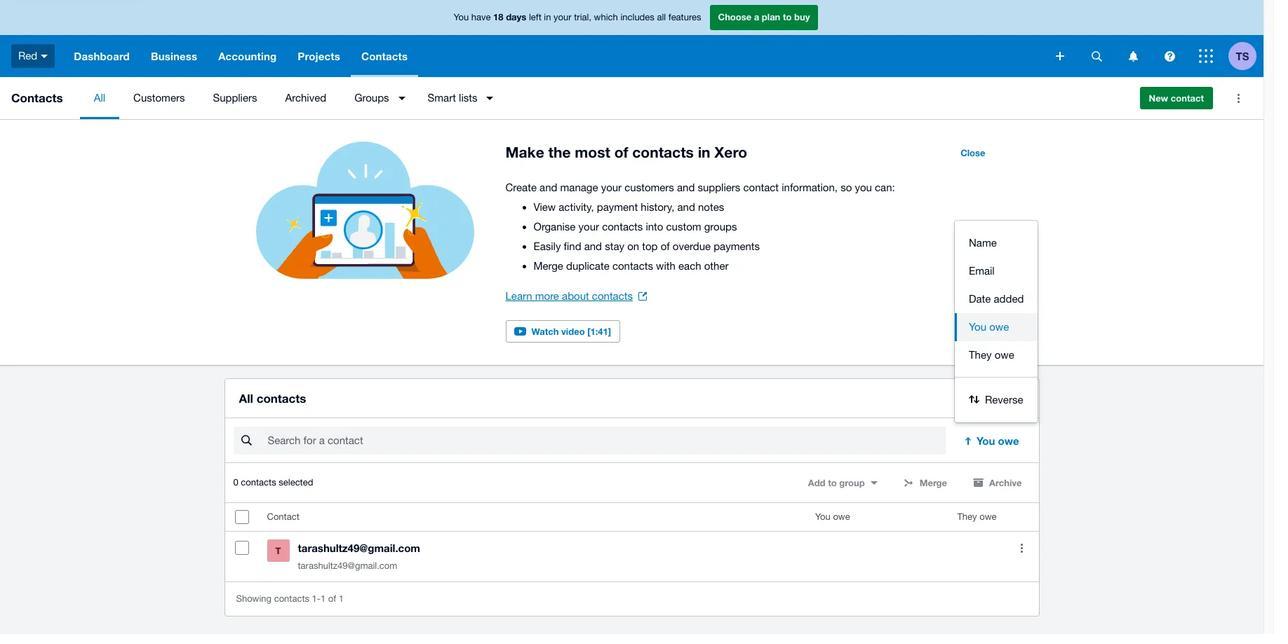 Task type: vqa. For each thing, say whether or not it's contained in the screenshot.
the End
no



Task type: locate. For each thing, give the bounding box(es) containing it.
of right 1-
[[328, 594, 336, 605]]

you left have
[[454, 12, 469, 23]]

contact right new
[[1171, 93, 1204, 104]]

includes
[[621, 12, 654, 23]]

menu
[[80, 77, 1129, 119]]

your left trial,
[[554, 12, 572, 23]]

merge
[[534, 260, 563, 272], [920, 478, 947, 489]]

organise
[[534, 221, 576, 233]]

showing contacts 1-1 of 1
[[236, 594, 344, 605]]

tarashultz49@gmail.com tarashultz49@gmail.com
[[298, 543, 420, 572]]

they owe down 'archive' button
[[957, 512, 997, 523]]

more
[[535, 290, 559, 302]]

of right most at top
[[614, 144, 628, 161]]

you owe down the add to group
[[815, 512, 850, 523]]

0 vertical spatial they
[[969, 350, 992, 361]]

merge down easily
[[534, 260, 563, 272]]

plan
[[762, 11, 780, 23]]

more row options button
[[1008, 535, 1036, 563]]

dashboard
[[74, 50, 130, 62]]

contacts down 'red' popup button
[[11, 91, 63, 105]]

archive button
[[964, 472, 1030, 495]]

1 horizontal spatial in
[[698, 144, 710, 161]]

make the most of contacts in xero
[[506, 144, 747, 161]]

1 vertical spatial you owe
[[977, 435, 1019, 448]]

1 horizontal spatial contact
[[1171, 93, 1204, 104]]

0 vertical spatial in
[[544, 12, 551, 23]]

owe down date added button
[[989, 321, 1009, 333]]

0 horizontal spatial svg image
[[1056, 52, 1064, 60]]

2 tarashultz49@gmail.com from the top
[[298, 561, 397, 572]]

0
[[233, 478, 238, 488]]

dashboard link
[[63, 35, 140, 77]]

2 1 from the left
[[339, 594, 344, 605]]

contacts
[[361, 50, 408, 62], [11, 91, 63, 105]]

merge for merge duplicate contacts with each other
[[534, 260, 563, 272]]

0 vertical spatial contacts
[[361, 50, 408, 62]]

you owe inside button
[[969, 321, 1009, 333]]

you owe button
[[954, 427, 1030, 456]]

2 vertical spatial you owe
[[815, 512, 850, 523]]

of right top
[[661, 241, 670, 253]]

contacts up groups button
[[361, 50, 408, 62]]

merge inside button
[[920, 478, 947, 489]]

owe down you owe button
[[995, 350, 1014, 361]]

add
[[808, 478, 825, 489]]

make
[[506, 144, 544, 161]]

all contacts
[[239, 392, 306, 406]]

payment
[[597, 201, 638, 213]]

1 vertical spatial tarashultz49@gmail.com
[[298, 561, 397, 572]]

0 horizontal spatial 1
[[321, 594, 326, 605]]

ts
[[1236, 49, 1249, 62]]

they down you owe button
[[969, 350, 992, 361]]

svg image
[[1091, 51, 1102, 61], [1164, 51, 1175, 61], [1056, 52, 1064, 60]]

in left the xero
[[698, 144, 710, 161]]

choose
[[718, 11, 752, 23]]

so
[[841, 182, 852, 194]]

name button
[[955, 230, 1038, 258]]

owe down reverse
[[998, 435, 1019, 448]]

banner containing ts
[[0, 0, 1264, 77]]

archived
[[285, 92, 326, 104]]

you inside button
[[969, 321, 986, 333]]

projects
[[298, 50, 340, 62]]

contacts button
[[351, 35, 418, 77]]

payments
[[714, 241, 760, 253]]

owe
[[989, 321, 1009, 333], [995, 350, 1014, 361], [998, 435, 1019, 448], [833, 512, 850, 523], [980, 512, 997, 523]]

0 horizontal spatial all
[[94, 92, 105, 104]]

0 vertical spatial they owe
[[969, 350, 1014, 361]]

0 vertical spatial contact
[[1171, 93, 1204, 104]]

you owe
[[969, 321, 1009, 333], [977, 435, 1019, 448], [815, 512, 850, 523]]

other
[[704, 260, 729, 272]]

in right left
[[544, 12, 551, 23]]

1 vertical spatial to
[[828, 478, 837, 489]]

view activity, payment history, and notes
[[534, 201, 724, 213]]

watch video [1:41] button
[[506, 321, 620, 343]]

actions menu image
[[1224, 84, 1252, 112]]

date added
[[969, 293, 1024, 305]]

svg image
[[1199, 49, 1213, 63], [1129, 51, 1138, 61], [41, 55, 48, 58]]

contact inside button
[[1171, 93, 1204, 104]]

learn more about contacts
[[506, 290, 633, 302]]

they down 'archive' button
[[957, 512, 977, 523]]

0 vertical spatial merge
[[534, 260, 563, 272]]

1 horizontal spatial svg image
[[1091, 51, 1102, 61]]

you owe down date added button
[[969, 321, 1009, 333]]

history,
[[641, 201, 675, 213]]

0 vertical spatial of
[[614, 144, 628, 161]]

new contact
[[1149, 93, 1204, 104]]

to left "buy"
[[783, 11, 792, 23]]

tarashultz49@gmail.com inside tarashultz49@gmail.com tarashultz49@gmail.com
[[298, 561, 397, 572]]

all for all contacts
[[239, 392, 253, 406]]

group
[[955, 221, 1038, 423]]

find
[[564, 241, 581, 253]]

in for contacts
[[698, 144, 710, 161]]

0 vertical spatial your
[[554, 12, 572, 23]]

you down date
[[969, 321, 986, 333]]

you inside contact list table element
[[815, 512, 831, 523]]

2 horizontal spatial of
[[661, 241, 670, 253]]

they owe inside button
[[969, 350, 1014, 361]]

of
[[614, 144, 628, 161], [661, 241, 670, 253], [328, 594, 336, 605]]

0 horizontal spatial contacts
[[11, 91, 63, 105]]

2 horizontal spatial your
[[601, 182, 622, 194]]

0 horizontal spatial svg image
[[41, 55, 48, 58]]

contact list table element
[[225, 504, 1039, 582]]

1 vertical spatial in
[[698, 144, 710, 161]]

1 horizontal spatial svg image
[[1129, 51, 1138, 61]]

merge left 'archive' button
[[920, 478, 947, 489]]

0 vertical spatial all
[[94, 92, 105, 104]]

all for all
[[94, 92, 105, 104]]

in
[[544, 12, 551, 23], [698, 144, 710, 161]]

date added button
[[955, 286, 1038, 314]]

1 vertical spatial contacts
[[11, 91, 63, 105]]

list box
[[955, 221, 1038, 378]]

1 horizontal spatial all
[[239, 392, 253, 406]]

contacts
[[632, 144, 694, 161], [602, 221, 643, 233], [612, 260, 653, 272], [592, 290, 633, 302], [257, 392, 306, 406], [241, 478, 276, 488], [274, 594, 309, 605]]

1 1 from the left
[[321, 594, 326, 605]]

all
[[94, 92, 105, 104], [239, 392, 253, 406]]

overdue
[[673, 241, 711, 253]]

you owe down reverse button
[[977, 435, 1019, 448]]

manage
[[560, 182, 598, 194]]

banner
[[0, 0, 1264, 77]]

1 horizontal spatial of
[[614, 144, 628, 161]]

0 horizontal spatial merge
[[534, 260, 563, 272]]

1 horizontal spatial contacts
[[361, 50, 408, 62]]

they owe down you owe button
[[969, 350, 1014, 361]]

1 vertical spatial they owe
[[957, 512, 997, 523]]

0 horizontal spatial to
[[783, 11, 792, 23]]

in inside you have 18 days left in your trial, which includes all features
[[544, 12, 551, 23]]

new contact button
[[1140, 87, 1213, 109]]

0 horizontal spatial in
[[544, 12, 551, 23]]

your up payment
[[601, 182, 622, 194]]

showing
[[236, 594, 272, 605]]

organise your contacts into custom groups
[[534, 221, 737, 233]]

contacts inside dropdown button
[[361, 50, 408, 62]]

0 horizontal spatial contact
[[743, 182, 779, 194]]

0 vertical spatial to
[[783, 11, 792, 23]]

1 right 1-
[[339, 594, 344, 605]]

tarashultz49@gmail.com
[[298, 543, 420, 555], [298, 561, 397, 572]]

1 horizontal spatial your
[[579, 221, 599, 233]]

with
[[656, 260, 676, 272]]

1 vertical spatial they
[[957, 512, 977, 523]]

they inside contact list table element
[[957, 512, 977, 523]]

business
[[151, 50, 197, 62]]

1 horizontal spatial merge
[[920, 478, 947, 489]]

2 vertical spatial of
[[328, 594, 336, 605]]

0 vertical spatial tarashultz49@gmail.com
[[298, 543, 420, 555]]

all inside button
[[94, 92, 105, 104]]

to right add
[[828, 478, 837, 489]]

1
[[321, 594, 326, 605], [339, 594, 344, 605]]

owe down 'archive' button
[[980, 512, 997, 523]]

customers
[[133, 92, 185, 104]]

your down activity, on the left top of page
[[579, 221, 599, 233]]

stay
[[605, 241, 624, 253]]

1-
[[312, 594, 321, 605]]

they owe inside contact list table element
[[957, 512, 997, 523]]

1 vertical spatial merge
[[920, 478, 947, 489]]

days
[[506, 11, 526, 23]]

1 tarashultz49@gmail.com from the top
[[298, 543, 420, 555]]

2 horizontal spatial svg image
[[1164, 51, 1175, 61]]

each
[[678, 260, 701, 272]]

0 horizontal spatial your
[[554, 12, 572, 23]]

contact right suppliers
[[743, 182, 779, 194]]

groups
[[354, 92, 389, 104]]

contact
[[1171, 93, 1204, 104], [743, 182, 779, 194]]

you down add
[[815, 512, 831, 523]]

1 vertical spatial all
[[239, 392, 253, 406]]

list box containing name
[[955, 221, 1038, 378]]

1 horizontal spatial to
[[828, 478, 837, 489]]

0 vertical spatial you owe
[[969, 321, 1009, 333]]

1 down tarashultz49@gmail.com tarashultz49@gmail.com
[[321, 594, 326, 605]]

1 horizontal spatial 1
[[339, 594, 344, 605]]

to inside add to group popup button
[[828, 478, 837, 489]]

they owe
[[969, 350, 1014, 361], [957, 512, 997, 523]]

you down reverse button
[[977, 435, 995, 448]]



Task type: describe. For each thing, give the bounding box(es) containing it.
0 contacts selected
[[233, 478, 313, 488]]

contacts inside "link"
[[592, 290, 633, 302]]

notes
[[698, 201, 724, 213]]

owe down add to group popup button
[[833, 512, 850, 523]]

you owe button
[[955, 314, 1038, 342]]

smart
[[428, 92, 456, 104]]

lists
[[459, 92, 477, 104]]

date
[[969, 293, 991, 305]]

suppliers
[[698, 182, 740, 194]]

accounting
[[218, 50, 277, 62]]

can:
[[875, 182, 895, 194]]

reverse button
[[955, 387, 1038, 415]]

email button
[[955, 258, 1038, 286]]

Search for a contact field
[[266, 428, 946, 455]]

new
[[1149, 93, 1168, 104]]

you owe inside popup button
[[977, 435, 1019, 448]]

the
[[548, 144, 571, 161]]

1 vertical spatial contact
[[743, 182, 779, 194]]

groups button
[[340, 77, 414, 119]]

a
[[754, 11, 759, 23]]

top
[[642, 241, 658, 253]]

xero
[[714, 144, 747, 161]]

red button
[[0, 35, 63, 77]]

easily find and stay on top of overdue payments
[[534, 241, 760, 253]]

projects button
[[287, 35, 351, 77]]

create
[[506, 182, 537, 194]]

email
[[969, 265, 995, 277]]

learn
[[506, 290, 532, 302]]

archived button
[[271, 77, 340, 119]]

activity,
[[559, 201, 594, 213]]

merge button
[[894, 472, 956, 495]]

smart lists
[[428, 92, 477, 104]]

in for left
[[544, 12, 551, 23]]

video
[[561, 326, 585, 337]]

choose a plan to buy
[[718, 11, 810, 23]]

customers button
[[119, 77, 199, 119]]

duplicate
[[566, 260, 610, 272]]

they inside button
[[969, 350, 992, 361]]

create and manage your customers and suppliers contact information, so you can:
[[506, 182, 895, 194]]

which
[[594, 12, 618, 23]]

and up custom
[[677, 201, 695, 213]]

archive
[[989, 478, 1022, 489]]

watch video [1:41]
[[531, 326, 611, 337]]

18
[[493, 11, 503, 23]]

on
[[627, 241, 639, 253]]

view
[[534, 201, 556, 213]]

2 horizontal spatial svg image
[[1199, 49, 1213, 63]]

all
[[657, 12, 666, 23]]

selected
[[279, 478, 313, 488]]

they owe button
[[955, 342, 1038, 370]]

easily
[[534, 241, 561, 253]]

red
[[18, 50, 37, 62]]

customers
[[625, 182, 674, 194]]

more row options image
[[1021, 544, 1023, 553]]

[1:41]
[[587, 326, 611, 337]]

you have 18 days left in your trial, which includes all features
[[454, 11, 701, 23]]

1 vertical spatial your
[[601, 182, 622, 194]]

have
[[471, 12, 491, 23]]

you owe inside contact list table element
[[815, 512, 850, 523]]

contact
[[267, 512, 299, 523]]

t
[[275, 546, 281, 557]]

menu containing all
[[80, 77, 1129, 119]]

1 vertical spatial of
[[661, 241, 670, 253]]

group containing name
[[955, 221, 1038, 423]]

added
[[994, 293, 1024, 305]]

2 vertical spatial your
[[579, 221, 599, 233]]

0 horizontal spatial of
[[328, 594, 336, 605]]

you inside you have 18 days left in your trial, which includes all features
[[454, 12, 469, 23]]

groups
[[704, 221, 737, 233]]

trial,
[[574, 12, 591, 23]]

group
[[839, 478, 865, 489]]

smart lists button
[[414, 77, 502, 119]]

business button
[[140, 35, 208, 77]]

features
[[668, 12, 701, 23]]

learn more about contacts link
[[506, 287, 647, 307]]

close
[[961, 147, 985, 159]]

merge duplicate contacts with each other
[[534, 260, 729, 272]]

most
[[575, 144, 610, 161]]

about
[[562, 290, 589, 302]]

and up view
[[540, 182, 557, 194]]

information,
[[782, 182, 838, 194]]

accounting button
[[208, 35, 287, 77]]

all button
[[80, 77, 119, 119]]

left
[[529, 12, 541, 23]]

custom
[[666, 221, 701, 233]]

svg image inside 'red' popup button
[[41, 55, 48, 58]]

and left suppliers
[[677, 182, 695, 194]]

name
[[969, 237, 997, 249]]

merge for merge
[[920, 478, 947, 489]]

suppliers
[[213, 92, 257, 104]]

and up duplicate on the left of the page
[[584, 241, 602, 253]]

suppliers button
[[199, 77, 271, 119]]

buy
[[794, 11, 810, 23]]

your inside you have 18 days left in your trial, which includes all features
[[554, 12, 572, 23]]

add to group
[[808, 478, 865, 489]]

ts button
[[1229, 35, 1264, 77]]

you inside popup button
[[977, 435, 995, 448]]

owe inside popup button
[[998, 435, 1019, 448]]

add to group button
[[800, 472, 886, 495]]



